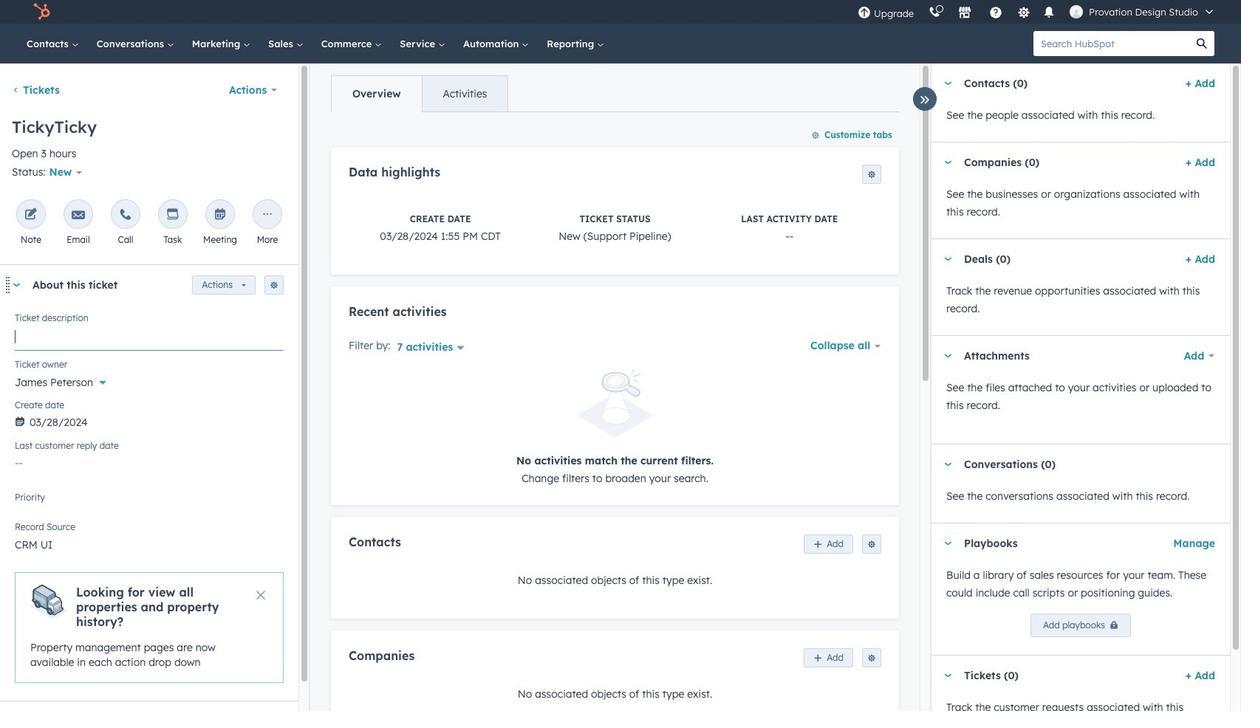 Task type: locate. For each thing, give the bounding box(es) containing it.
navigation
[[331, 75, 509, 112]]

0 vertical spatial alert
[[349, 370, 882, 488]]

caret image
[[944, 82, 953, 85], [944, 258, 953, 261], [944, 463, 953, 467], [944, 675, 953, 678]]

marketplaces image
[[959, 7, 972, 20]]

alert
[[349, 370, 882, 488], [15, 573, 284, 683]]

2 caret image from the top
[[944, 258, 953, 261]]

1 vertical spatial alert
[[15, 573, 284, 683]]

1 horizontal spatial alert
[[349, 370, 882, 488]]

caret image
[[944, 161, 953, 164], [12, 284, 21, 287], [944, 354, 953, 358], [944, 542, 953, 546]]

meeting image
[[214, 209, 227, 223]]

1 caret image from the top
[[944, 82, 953, 85]]

None text field
[[15, 322, 284, 351]]

menu
[[851, 0, 1224, 24]]

Search HubSpot search field
[[1034, 31, 1190, 56]]

call image
[[119, 209, 132, 223]]

close image
[[257, 592, 265, 601]]

0 horizontal spatial alert
[[15, 573, 284, 683]]

note image
[[24, 209, 38, 223]]

more image
[[261, 209, 274, 223]]

3 caret image from the top
[[944, 463, 953, 467]]



Task type: vqa. For each thing, say whether or not it's contained in the screenshot.
the Expand all items
no



Task type: describe. For each thing, give the bounding box(es) containing it.
task image
[[166, 209, 180, 223]]

MM/DD/YYYY text field
[[15, 409, 284, 433]]

email image
[[72, 209, 85, 223]]

james peterson image
[[1071, 5, 1084, 18]]

manage card settings image
[[270, 282, 279, 291]]

-- text field
[[15, 450, 284, 473]]

4 caret image from the top
[[944, 675, 953, 678]]



